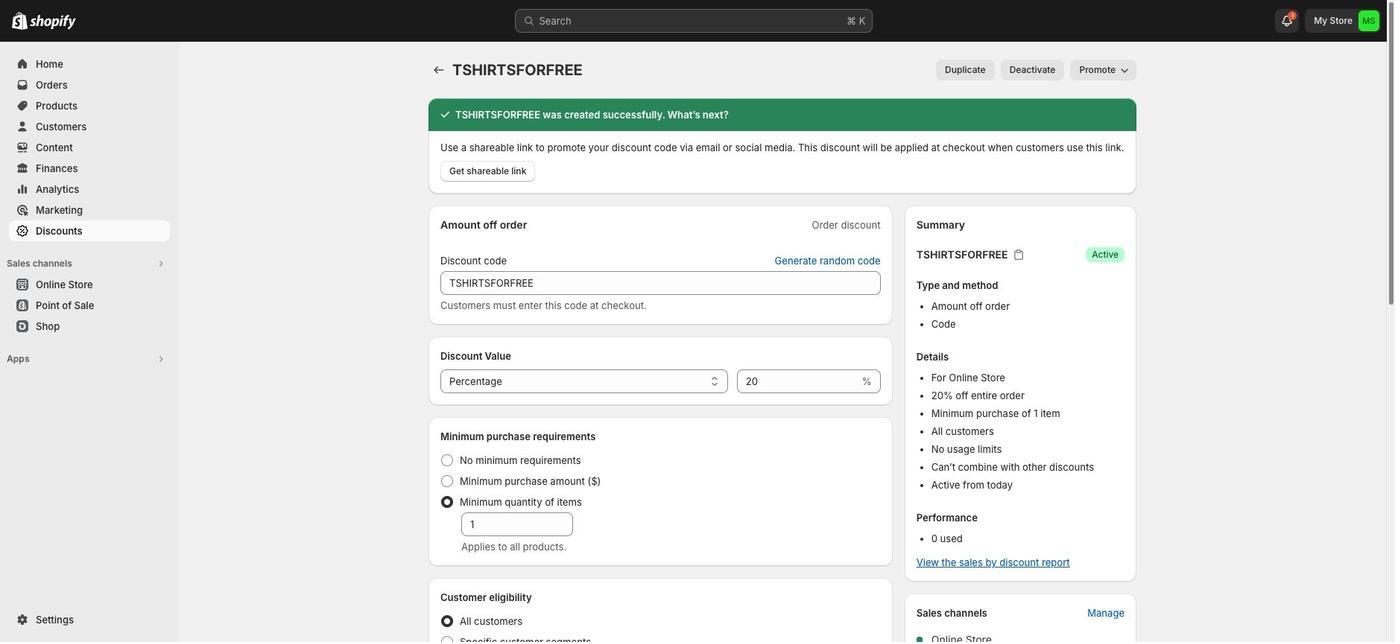 Task type: locate. For each thing, give the bounding box(es) containing it.
my store image
[[1359, 10, 1380, 31]]

shopify image
[[12, 12, 28, 30], [30, 15, 76, 30]]

None text field
[[441, 271, 881, 295], [737, 370, 859, 394], [461, 513, 573, 537], [441, 271, 881, 295], [737, 370, 859, 394], [461, 513, 573, 537]]



Task type: describe. For each thing, give the bounding box(es) containing it.
1 horizontal spatial shopify image
[[30, 15, 76, 30]]

0 horizontal spatial shopify image
[[12, 12, 28, 30]]



Task type: vqa. For each thing, say whether or not it's contained in the screenshot.
the bottom YOUR
no



